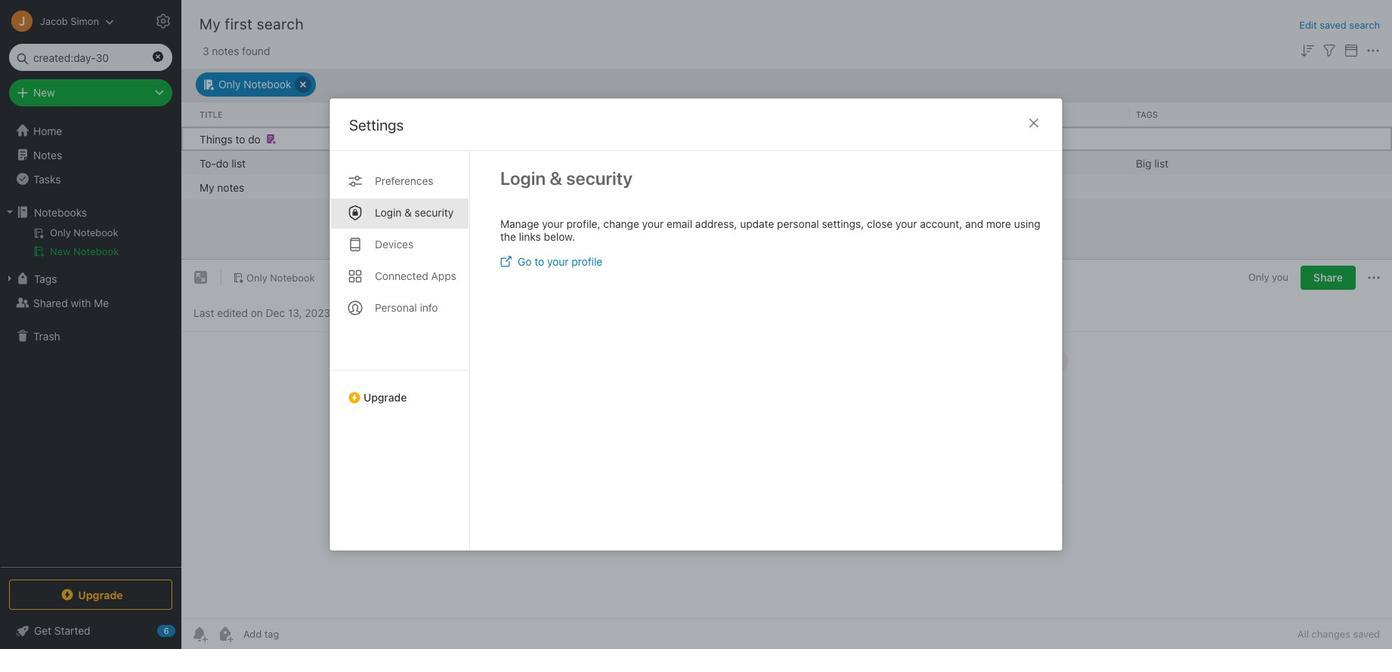 Task type: locate. For each thing, give the bounding box(es) containing it.
only notebook inside note window element
[[246, 272, 315, 284]]

1 vertical spatial &
[[404, 206, 412, 219]]

share
[[1313, 271, 1343, 284]]

only you
[[1248, 272, 1289, 284]]

first
[[225, 15, 253, 32]]

1 list from the left
[[231, 156, 246, 169]]

my down "to-"
[[200, 181, 214, 193]]

0 horizontal spatial settings
[[190, 14, 229, 26]]

list
[[231, 156, 246, 169], [1154, 156, 1169, 169]]

new inside the new popup button
[[33, 86, 55, 99]]

1 horizontal spatial security
[[566, 168, 633, 189]]

1 vertical spatial new
[[50, 246, 71, 258]]

0 vertical spatial notes
[[212, 44, 239, 57]]

my up 3
[[200, 15, 221, 32]]

your
[[542, 218, 564, 231], [642, 218, 664, 231], [896, 218, 917, 231], [547, 255, 569, 268]]

edit
[[1299, 19, 1317, 31]]

0 horizontal spatial login & security
[[375, 206, 454, 219]]

2 vertical spatial notebook
[[270, 272, 315, 284]]

my inside row group
[[200, 181, 214, 193]]

0 vertical spatial min
[[601, 156, 618, 169]]

0 horizontal spatial upgrade
[[78, 589, 123, 602]]

8
[[591, 156, 598, 169], [591, 181, 598, 193]]

trash
[[33, 330, 60, 343]]

1 horizontal spatial to
[[534, 255, 544, 268]]

1 my from the top
[[200, 15, 221, 32]]

0 horizontal spatial tags
[[34, 272, 57, 285]]

shared with me link
[[0, 291, 181, 315]]

list down things to do
[[231, 156, 246, 169]]

shared with me
[[33, 297, 109, 309]]

0 vertical spatial tags
[[1136, 109, 1158, 119]]

login & security
[[500, 168, 633, 189], [375, 206, 454, 219]]

1 horizontal spatial tags
[[1136, 109, 1158, 119]]

settings up 3
[[190, 14, 229, 26]]

1 horizontal spatial do
[[248, 132, 261, 145]]

notes for my
[[217, 181, 244, 193]]

column header
[[875, 108, 1124, 121]]

to for go
[[534, 255, 544, 268]]

only notebook button down found at left
[[196, 72, 316, 96]]

tags
[[1136, 109, 1158, 119], [34, 272, 57, 285]]

0 vertical spatial do
[[248, 132, 261, 145]]

last edited on dec 13, 2023
[[193, 306, 330, 319]]

email
[[667, 218, 692, 231]]

1 vertical spatial only notebook
[[246, 272, 315, 284]]

notes inside row group
[[217, 181, 244, 193]]

tags button
[[0, 267, 181, 291]]

share button
[[1301, 266, 1356, 290]]

1 vertical spatial upgrade button
[[9, 580, 172, 611]]

& up below.
[[550, 168, 562, 189]]

0 horizontal spatial saved
[[1320, 19, 1347, 31]]

tags up shared
[[34, 272, 57, 285]]

0 vertical spatial to
[[235, 132, 245, 145]]

found
[[242, 44, 270, 57]]

0 vertical spatial &
[[550, 168, 562, 189]]

only notebook
[[218, 78, 291, 91], [246, 272, 315, 284]]

notebook
[[244, 78, 291, 91], [73, 246, 119, 258], [270, 272, 315, 284]]

note window element
[[181, 260, 1392, 650]]

expand notebooks image
[[4, 206, 16, 218]]

to right things
[[235, 132, 245, 145]]

search inside button
[[1349, 19, 1380, 31]]

tab list
[[330, 151, 470, 551]]

edit saved search
[[1299, 19, 1380, 31]]

only notebook down found at left
[[218, 78, 291, 91]]

new button
[[9, 79, 172, 107]]

0 vertical spatial only notebook
[[218, 78, 291, 91]]

0 horizontal spatial list
[[231, 156, 246, 169]]

1 horizontal spatial list
[[1154, 156, 1169, 169]]

&
[[550, 168, 562, 189], [404, 206, 412, 219]]

13,
[[288, 306, 302, 319]]

settings image
[[154, 12, 172, 30]]

0 vertical spatial upgrade
[[364, 391, 407, 404]]

0 horizontal spatial upgrade button
[[9, 580, 172, 611]]

notebook up 13, on the top of the page
[[270, 272, 315, 284]]

title
[[200, 109, 223, 119]]

upgrade button
[[330, 370, 469, 410], [9, 580, 172, 611]]

new up home
[[33, 86, 55, 99]]

1 vertical spatial login & security
[[375, 206, 454, 219]]

go to your profile
[[518, 255, 603, 268]]

login & security down preferences
[[375, 206, 454, 219]]

to inside button
[[235, 132, 245, 145]]

only notebook button
[[196, 72, 316, 96], [227, 268, 320, 289]]

settings,
[[822, 218, 864, 231]]

0 horizontal spatial &
[[404, 206, 412, 219]]

1 horizontal spatial settings
[[349, 116, 404, 134]]

1 vertical spatial notes
[[217, 181, 244, 193]]

row group containing title
[[181, 102, 1392, 127]]

None search field
[[20, 44, 162, 71]]

1 horizontal spatial upgrade button
[[330, 370, 469, 410]]

notes right 3
[[212, 44, 239, 57]]

search up found at left
[[257, 15, 304, 32]]

1 vertical spatial login
[[375, 206, 402, 219]]

notebook inside note window element
[[270, 272, 315, 284]]

2023
[[305, 306, 330, 319]]

tags inside row group
[[1136, 109, 1158, 119]]

and
[[965, 218, 983, 231]]

to-do list
[[200, 156, 246, 169]]

1 vertical spatial upgrade
[[78, 589, 123, 602]]

new
[[33, 86, 55, 99], [50, 246, 71, 258]]

security up the profile,
[[566, 168, 633, 189]]

only notebook for the bottom only notebook button
[[246, 272, 315, 284]]

update
[[740, 218, 774, 231]]

all
[[1298, 629, 1309, 641]]

login up devices
[[375, 206, 402, 219]]

0 horizontal spatial only
[[218, 78, 241, 91]]

go
[[518, 255, 532, 268]]

new down notebooks
[[50, 246, 71, 258]]

2 8 from the top
[[591, 181, 598, 193]]

1 horizontal spatial login & security
[[500, 168, 633, 189]]

1 vertical spatial min
[[601, 181, 618, 193]]

1 horizontal spatial saved
[[1353, 629, 1380, 641]]

search for edit saved search
[[1349, 19, 1380, 31]]

settings
[[190, 14, 229, 26], [349, 116, 404, 134]]

manage your profile, change your email address, update personal settings, close your account, and more using the links below.
[[500, 218, 1040, 243]]

upgrade
[[364, 391, 407, 404], [78, 589, 123, 602]]

login & security up the profile,
[[500, 168, 633, 189]]

settings up preferences
[[349, 116, 404, 134]]

2 row group from the top
[[181, 127, 1392, 199]]

1 horizontal spatial search
[[1349, 19, 1380, 31]]

1 horizontal spatial &
[[550, 168, 562, 189]]

0 vertical spatial my
[[200, 15, 221, 32]]

add a reminder image
[[190, 626, 209, 644]]

only notebook up dec
[[246, 272, 315, 284]]

0 vertical spatial settings
[[190, 14, 229, 26]]

notebook up tags button
[[73, 246, 119, 258]]

do up my notes
[[216, 156, 229, 169]]

notes down "to-do list"
[[217, 181, 244, 193]]

profile
[[572, 255, 603, 268]]

tags inside button
[[34, 272, 57, 285]]

notes for 3
[[212, 44, 239, 57]]

new notebook
[[50, 246, 119, 258]]

go to your profile button
[[500, 255, 603, 268]]

devices
[[375, 238, 414, 251]]

saved right the edit
[[1320, 19, 1347, 31]]

2 my from the top
[[200, 181, 214, 193]]

1 vertical spatial only notebook button
[[227, 268, 320, 289]]

new inside "new notebook" button
[[50, 246, 71, 258]]

login up manage
[[500, 168, 546, 189]]

1 8 from the top
[[591, 156, 598, 169]]

only up on
[[246, 272, 267, 284]]

only
[[218, 78, 241, 91], [1248, 272, 1269, 284], [246, 272, 267, 284]]

only down 3 notes found
[[218, 78, 241, 91]]

address,
[[695, 218, 737, 231]]

search right the edit
[[1349, 19, 1380, 31]]

1 row group from the top
[[181, 102, 1392, 127]]

& down preferences
[[404, 206, 412, 219]]

row group
[[181, 102, 1392, 127], [181, 127, 1392, 199]]

only left "you"
[[1248, 272, 1269, 284]]

0 horizontal spatial to
[[235, 132, 245, 145]]

1 vertical spatial 8
[[591, 181, 598, 193]]

things to do
[[200, 132, 261, 145]]

tags up "big"
[[1136, 109, 1158, 119]]

do
[[248, 132, 261, 145], [216, 156, 229, 169]]

search
[[257, 15, 304, 32], [1349, 19, 1380, 31]]

min
[[601, 156, 618, 169], [601, 181, 618, 193]]

only notebook button up dec
[[227, 268, 320, 289]]

do right things
[[248, 132, 261, 145]]

home
[[33, 124, 62, 137]]

personal
[[777, 218, 819, 231]]

connected apps
[[375, 270, 456, 283]]

security down preferences
[[415, 206, 454, 219]]

1 horizontal spatial only
[[246, 272, 267, 284]]

using
[[1014, 218, 1040, 231]]

upgrade button inside 'tab list'
[[330, 370, 469, 410]]

saved
[[1320, 19, 1347, 31], [1353, 629, 1380, 641]]

notebook inside button
[[73, 246, 119, 258]]

1 vertical spatial tags
[[34, 272, 57, 285]]

0 vertical spatial login & security
[[500, 168, 633, 189]]

1 vertical spatial ago
[[621, 181, 639, 193]]

my for my notes
[[200, 181, 214, 193]]

saved inside note window element
[[1353, 629, 1380, 641]]

0 horizontal spatial search
[[257, 15, 304, 32]]

notebook down found at left
[[244, 78, 291, 91]]

1 vertical spatial my
[[200, 181, 214, 193]]

settings tooltip
[[168, 6, 242, 36]]

1 vertical spatial security
[[415, 206, 454, 219]]

ago
[[621, 156, 639, 169], [621, 181, 639, 193]]

1 horizontal spatial upgrade
[[364, 391, 407, 404]]

3
[[203, 44, 209, 57]]

0 vertical spatial only notebook button
[[196, 72, 316, 96]]

1 vertical spatial 8 min ago
[[591, 181, 639, 193]]

list right "big"
[[1154, 156, 1169, 169]]

1 vertical spatial notebook
[[73, 246, 119, 258]]

1 horizontal spatial login
[[500, 168, 546, 189]]

my for my first search
[[200, 15, 221, 32]]

0 horizontal spatial security
[[415, 206, 454, 219]]

security
[[566, 168, 633, 189], [415, 206, 454, 219]]

1 vertical spatial do
[[216, 156, 229, 169]]

only notebook for topmost only notebook button
[[218, 78, 291, 91]]

0 vertical spatial saved
[[1320, 19, 1347, 31]]

tree
[[0, 119, 181, 567]]

1 vertical spatial saved
[[1353, 629, 1380, 641]]

0 vertical spatial 8
[[591, 156, 598, 169]]

saved right changes
[[1353, 629, 1380, 641]]

to right go
[[534, 255, 544, 268]]

0 vertical spatial new
[[33, 86, 55, 99]]

1 min from the top
[[601, 156, 618, 169]]

tasks button
[[0, 167, 181, 191]]

new for new
[[33, 86, 55, 99]]

connected
[[375, 270, 428, 283]]

my first search
[[200, 15, 304, 32]]

0 vertical spatial upgrade button
[[330, 370, 469, 410]]

to
[[235, 132, 245, 145], [534, 255, 544, 268]]

you
[[1272, 272, 1289, 284]]

1 vertical spatial to
[[534, 255, 544, 268]]

personal
[[375, 302, 417, 314]]

8 min ago
[[591, 156, 639, 169], [591, 181, 639, 193]]

0 vertical spatial 8 min ago
[[591, 156, 639, 169]]

0 vertical spatial security
[[566, 168, 633, 189]]

my
[[200, 15, 221, 32], [200, 181, 214, 193]]

0 vertical spatial ago
[[621, 156, 639, 169]]

notes
[[212, 44, 239, 57], [217, 181, 244, 193]]



Task type: describe. For each thing, give the bounding box(es) containing it.
notebooks link
[[0, 200, 181, 224]]

notebooks
[[34, 206, 87, 219]]

below.
[[544, 231, 575, 243]]

2 8 min ago from the top
[[591, 181, 639, 193]]

your right close
[[896, 218, 917, 231]]

things
[[200, 132, 233, 145]]

my notes
[[200, 181, 244, 193]]

2 horizontal spatial only
[[1248, 272, 1269, 284]]

only for the bottom only notebook button
[[246, 272, 267, 284]]

edit saved search button
[[1299, 18, 1380, 33]]

big list
[[1136, 156, 1169, 169]]

big
[[1136, 156, 1152, 169]]

me
[[94, 297, 109, 309]]

do inside button
[[248, 132, 261, 145]]

Search text field
[[20, 44, 162, 71]]

upgrade inside 'tab list'
[[364, 391, 407, 404]]

notes
[[33, 149, 62, 161]]

notes link
[[0, 143, 181, 167]]

home link
[[0, 119, 181, 143]]

preferences
[[375, 175, 434, 187]]

new notebook group
[[0, 224, 181, 267]]

close
[[867, 218, 893, 231]]

add tag image
[[216, 626, 234, 644]]

0 vertical spatial login
[[500, 168, 546, 189]]

shared
[[33, 297, 68, 309]]

things to do button
[[181, 127, 1392, 151]]

on
[[251, 306, 263, 319]]

row group containing things to do
[[181, 127, 1392, 199]]

close image
[[1025, 114, 1043, 132]]

only for topmost only notebook button
[[218, 78, 241, 91]]

edited
[[217, 306, 248, 319]]

with
[[71, 297, 91, 309]]

1 ago from the top
[[621, 156, 639, 169]]

all changes saved
[[1298, 629, 1380, 641]]

security inside 'tab list'
[[415, 206, 454, 219]]

tree containing home
[[0, 119, 181, 567]]

new notebook button
[[0, 243, 181, 261]]

the
[[500, 231, 516, 243]]

tab list containing preferences
[[330, 151, 470, 551]]

more
[[986, 218, 1011, 231]]

2 min from the top
[[601, 181, 618, 193]]

profile,
[[566, 218, 600, 231]]

expand note image
[[192, 269, 210, 287]]

0 vertical spatial notebook
[[244, 78, 291, 91]]

settings inside tooltip
[[190, 14, 229, 26]]

manage
[[500, 218, 539, 231]]

to-
[[200, 156, 216, 169]]

1 vertical spatial settings
[[349, 116, 404, 134]]

expand tags image
[[4, 273, 16, 285]]

apps
[[431, 270, 456, 283]]

personal info
[[375, 302, 438, 314]]

2 list from the left
[[1154, 156, 1169, 169]]

dec
[[266, 306, 285, 319]]

changes
[[1312, 629, 1350, 641]]

change
[[603, 218, 639, 231]]

last
[[193, 306, 214, 319]]

your right "links"
[[542, 218, 564, 231]]

Note Editor text field
[[181, 333, 1392, 619]]

your left email
[[642, 218, 664, 231]]

0 horizontal spatial do
[[216, 156, 229, 169]]

1 8 min ago from the top
[[591, 156, 639, 169]]

to for things
[[235, 132, 245, 145]]

new for new notebook
[[50, 246, 71, 258]]

trash link
[[0, 324, 181, 348]]

0 horizontal spatial login
[[375, 206, 402, 219]]

your down below.
[[547, 255, 569, 268]]

saved inside 'edit saved search' button
[[1320, 19, 1347, 31]]

info
[[420, 302, 438, 314]]

account,
[[920, 218, 962, 231]]

tasks
[[33, 173, 61, 186]]

2 ago from the top
[[621, 181, 639, 193]]

search for my first search
[[257, 15, 304, 32]]

links
[[519, 231, 541, 243]]

3 notes found
[[203, 44, 270, 57]]



Task type: vqa. For each thing, say whether or not it's contained in the screenshot.
TAG NAME "text field"
no



